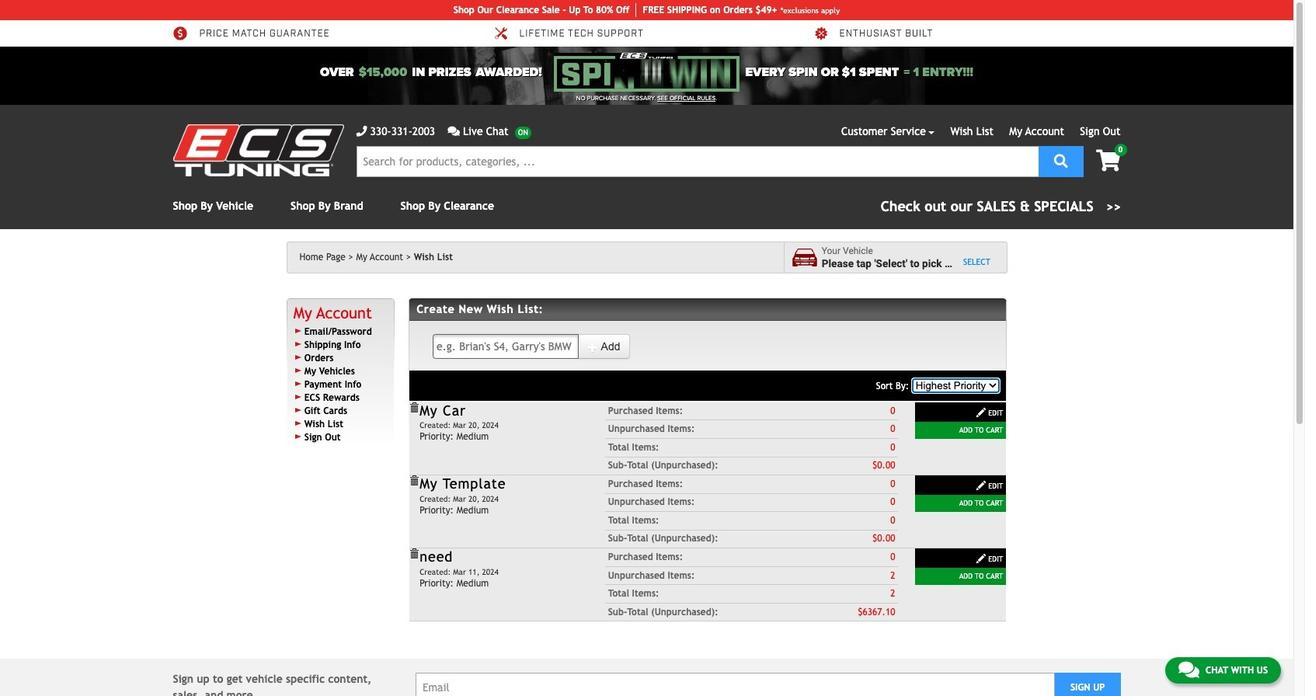 Task type: vqa. For each thing, say whether or not it's contained in the screenshot.
middle SONAX
no



Task type: describe. For each thing, give the bounding box(es) containing it.
e.g. Brian's S4, Garry's BMW E92...etc text field
[[433, 334, 579, 359]]

2 delete image from the top
[[409, 476, 420, 487]]

ecs tuning image
[[173, 124, 344, 176]]

comments image
[[448, 126, 460, 137]]

phone image
[[356, 126, 367, 137]]

white image for 2nd delete image from the top of the page
[[976, 480, 987, 491]]

shopping cart image
[[1097, 150, 1121, 172]]

comments image
[[1179, 661, 1200, 679]]



Task type: locate. For each thing, give the bounding box(es) containing it.
search image
[[1054, 153, 1068, 167]]

white image for third delete image from the top of the page
[[976, 554, 987, 564]]

0 vertical spatial delete image
[[409, 403, 420, 413]]

1 vertical spatial delete image
[[409, 476, 420, 487]]

2 vertical spatial delete image
[[409, 549, 420, 560]]

white image
[[588, 342, 599, 353], [976, 407, 987, 418], [976, 480, 987, 491], [976, 554, 987, 564]]

ecs tuning 'spin to win' contest logo image
[[554, 53, 740, 92]]

white image for first delete image from the top of the page
[[976, 407, 987, 418]]

delete image
[[409, 403, 420, 413], [409, 476, 420, 487], [409, 549, 420, 560]]

Search text field
[[356, 146, 1039, 177]]

1 delete image from the top
[[409, 403, 420, 413]]

Email email field
[[416, 673, 1055, 696]]

3 delete image from the top
[[409, 549, 420, 560]]



